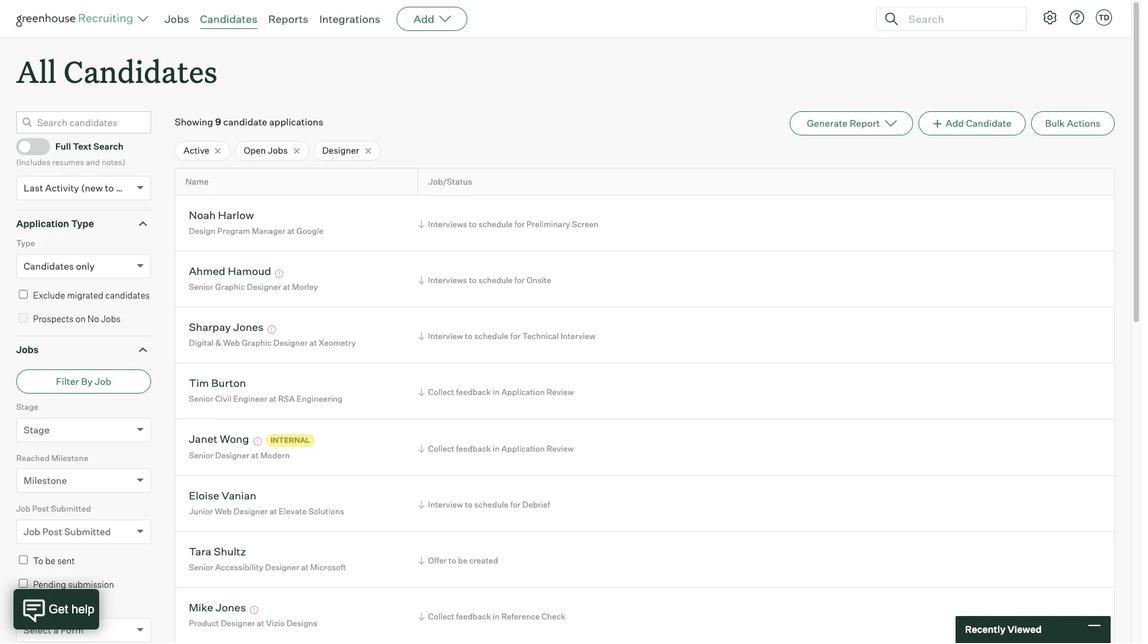 Task type: vqa. For each thing, say whether or not it's contained in the screenshot.
"Adrian"
no



Task type: describe. For each thing, give the bounding box(es) containing it.
1 vertical spatial stage
[[24, 424, 50, 436]]

(includes
[[16, 157, 50, 167]]

feedback inside the collect feedback in reference check link
[[456, 612, 491, 622]]

collect for senior designer at modern
[[428, 444, 455, 454]]

3 in from the top
[[493, 612, 500, 622]]

sharpay jones has been in technical interview for more than 14 days image
[[266, 326, 278, 334]]

add for add candidate
[[946, 118, 964, 129]]

filter
[[56, 376, 79, 387]]

1 vertical spatial submitted
[[64, 526, 111, 537]]

0 vertical spatial application
[[16, 218, 69, 229]]

program
[[217, 226, 250, 236]]

0 vertical spatial web
[[223, 338, 240, 348]]

accessibility
[[215, 563, 263, 573]]

td button
[[1096, 9, 1112, 26]]

noah
[[189, 209, 216, 222]]

senior inside the tara shultz senior accessibility designer at microsoft
[[189, 563, 213, 573]]

to
[[33, 556, 43, 566]]

interview to schedule for debrief
[[428, 500, 550, 510]]

technical
[[523, 331, 559, 341]]

jones for mike jones
[[216, 601, 246, 615]]

form element
[[16, 602, 151, 644]]

reached milestone element
[[16, 452, 151, 503]]

shultz
[[214, 545, 246, 559]]

add for add
[[414, 12, 435, 26]]

1 vertical spatial graphic
[[242, 338, 272, 348]]

interview for interview to schedule for debrief
[[428, 500, 463, 510]]

designer down applications
[[322, 145, 359, 156]]

candidate
[[223, 116, 267, 128]]

in for senior designer at modern
[[493, 444, 500, 454]]

jobs right open
[[268, 145, 288, 156]]

rsa
[[278, 394, 295, 404]]

0 horizontal spatial be
[[45, 556, 55, 566]]

review for senior civil engineer at rsa engineering
[[547, 387, 574, 397]]

solutions
[[309, 507, 344, 517]]

janet wong
[[189, 433, 249, 446]]

engineering
[[297, 394, 343, 404]]

full
[[55, 141, 71, 152]]

To be sent checkbox
[[19, 556, 28, 564]]

recently viewed
[[965, 624, 1042, 636]]

jobs right no
[[101, 314, 121, 325]]

interviews to schedule for preliminary screen link
[[416, 218, 602, 231]]

engineer
[[233, 394, 267, 404]]

offer
[[428, 556, 447, 566]]

search
[[93, 141, 123, 152]]

feedback for senior designer at modern
[[456, 444, 491, 454]]

last activity (new to old)
[[24, 182, 133, 193]]

to for senior graphic designer at morley
[[469, 275, 477, 285]]

interview to schedule for technical interview
[[428, 331, 596, 341]]

Pending submission checkbox
[[19, 580, 28, 588]]

notes)
[[102, 157, 125, 167]]

collect for senior civil engineer at rsa engineering
[[428, 387, 455, 397]]

1 vertical spatial form
[[61, 625, 84, 636]]

reports
[[268, 12, 309, 26]]

candidate reports are now available! apply filters and select "view in app" element
[[790, 111, 913, 136]]

applications
[[269, 116, 323, 128]]

bulk actions link
[[1031, 111, 1115, 136]]

screen
[[572, 219, 599, 229]]

tara shultz senior accessibility designer at microsoft
[[189, 545, 346, 573]]

0 vertical spatial graphic
[[215, 282, 245, 292]]

mike
[[189, 601, 213, 615]]

pending submission
[[33, 580, 114, 590]]

product
[[189, 619, 219, 629]]

job/status
[[428, 177, 472, 187]]

for for preliminary
[[515, 219, 525, 229]]

integrations link
[[319, 12, 381, 26]]

sharpay jones link
[[189, 321, 264, 336]]

text
[[73, 141, 92, 152]]

to for junior web designer at elevate solutions
[[465, 500, 473, 510]]

eloise vanian link
[[189, 489, 256, 505]]

0 vertical spatial milestone
[[51, 453, 88, 463]]

candidates link
[[200, 12, 257, 26]]

old)
[[116, 182, 133, 193]]

select a form
[[24, 625, 84, 636]]

1 vertical spatial candidates
[[63, 51, 218, 91]]

tara shultz link
[[189, 545, 246, 561]]

collect feedback in application review for senior designer at modern
[[428, 444, 574, 454]]

interview for interview to schedule for technical interview
[[428, 331, 463, 341]]

designer down ahmed hamoud has been in onsite for more than 21 days icon
[[247, 282, 281, 292]]

0 vertical spatial job post submitted
[[16, 504, 91, 514]]

sharpay jones
[[189, 321, 264, 334]]

digital
[[189, 338, 214, 348]]

collect feedback in application review link for senior civil engineer at rsa engineering
[[416, 386, 577, 399]]

wong
[[220, 433, 249, 446]]

at down mike jones has been in reference check for more than 10 days image
[[257, 619, 264, 629]]

jobs link
[[165, 12, 189, 26]]

in for senior civil engineer at rsa engineering
[[493, 387, 500, 397]]

1 vertical spatial type
[[16, 238, 35, 248]]

microsoft
[[310, 563, 346, 573]]

google
[[297, 226, 324, 236]]

at left xeometry at the left bottom of the page
[[310, 338, 317, 348]]

0 vertical spatial submitted
[[51, 504, 91, 514]]

civil
[[215, 394, 232, 404]]

interviews to schedule for preliminary screen
[[428, 219, 599, 229]]

9
[[215, 116, 221, 128]]

to for design program manager at google
[[469, 219, 477, 229]]

feedback for senior civil engineer at rsa engineering
[[456, 387, 491, 397]]

exclude
[[33, 290, 65, 301]]

0 vertical spatial post
[[32, 504, 49, 514]]

for for technical
[[510, 331, 521, 341]]

collect feedback in reference check
[[428, 612, 566, 622]]

showing
[[175, 116, 213, 128]]

elevate
[[279, 507, 307, 517]]

open
[[244, 145, 266, 156]]

product designer at vizio designs
[[189, 619, 318, 629]]

candidates for candidates only
[[24, 260, 74, 272]]

ahmed
[[189, 265, 225, 278]]

generate report
[[807, 118, 880, 129]]

to for senior accessibility designer at microsoft
[[449, 556, 456, 566]]

activity
[[45, 182, 79, 193]]

open jobs
[[244, 145, 288, 156]]

a
[[53, 625, 59, 636]]

recently
[[965, 624, 1006, 636]]

application for senior civil engineer at rsa engineering
[[502, 387, 545, 397]]

to for digital & web graphic designer at xeometry
[[465, 331, 473, 341]]

onsite
[[527, 275, 551, 285]]

interviews for interviews to schedule for preliminary screen
[[428, 219, 467, 229]]

ahmed hamoud link
[[189, 265, 271, 280]]

jobs left "candidates" link
[[165, 12, 189, 26]]

vanian
[[222, 489, 256, 503]]

interviews to schedule for onsite
[[428, 275, 551, 285]]

interview to schedule for technical interview link
[[416, 330, 599, 343]]

janet wong has been in application review for more than 5 days image
[[252, 438, 264, 446]]

interviews for interviews to schedule for onsite
[[428, 275, 467, 285]]

offer to be created link
[[416, 555, 502, 567]]

1 vertical spatial milestone
[[24, 475, 67, 487]]

jones for sharpay jones
[[233, 321, 264, 334]]

1 vertical spatial job post submitted
[[24, 526, 111, 537]]

type element
[[16, 237, 151, 288]]

Exclude migrated candidates checkbox
[[19, 290, 28, 299]]

&
[[215, 338, 221, 348]]



Task type: locate. For each thing, give the bounding box(es) containing it.
created
[[469, 556, 498, 566]]

web down eloise vanian link
[[215, 507, 232, 517]]

application down last
[[16, 218, 69, 229]]

schedule inside interview to schedule for technical interview link
[[474, 331, 509, 341]]

configure image
[[1042, 9, 1058, 26]]

2 in from the top
[[493, 444, 500, 454]]

0 vertical spatial form
[[16, 603, 36, 613]]

collect feedback in application review for senior civil engineer at rsa engineering
[[428, 387, 574, 397]]

1 vertical spatial feedback
[[456, 444, 491, 454]]

viewed
[[1008, 624, 1042, 636]]

1 review from the top
[[547, 387, 574, 397]]

only
[[76, 260, 95, 272]]

2 vertical spatial collect
[[428, 612, 455, 622]]

to left old)
[[105, 182, 114, 193]]

be left "created"
[[458, 556, 468, 566]]

job post submitted element
[[16, 503, 151, 554]]

application for senior designer at modern
[[502, 444, 545, 454]]

eloise vanian junior web designer at elevate solutions
[[189, 489, 344, 517]]

collect feedback in application review link for senior designer at modern
[[416, 442, 577, 455]]

ahmed hamoud has been in onsite for more than 21 days image
[[274, 270, 286, 278]]

Search candidates field
[[16, 111, 151, 134]]

report
[[850, 118, 880, 129]]

1 horizontal spatial type
[[71, 218, 94, 229]]

to inside 'link'
[[465, 500, 473, 510]]

on
[[76, 314, 86, 325]]

at inside eloise vanian junior web designer at elevate solutions
[[270, 507, 277, 517]]

0 vertical spatial feedback
[[456, 387, 491, 397]]

check
[[542, 612, 566, 622]]

1 collect feedback in application review from the top
[[428, 387, 574, 397]]

form right a
[[61, 625, 84, 636]]

at
[[287, 226, 295, 236], [283, 282, 290, 292], [310, 338, 317, 348], [269, 394, 277, 404], [251, 451, 259, 461], [270, 507, 277, 517], [301, 563, 309, 573], [257, 619, 264, 629]]

jobs down prospects on no jobs option
[[16, 344, 39, 355]]

filter by job
[[56, 376, 111, 387]]

to down job/status
[[469, 219, 477, 229]]

noah harlow link
[[189, 209, 254, 224]]

2 senior from the top
[[189, 394, 213, 404]]

and
[[86, 157, 100, 167]]

1 vertical spatial job
[[16, 504, 30, 514]]

sent
[[57, 556, 75, 566]]

collect feedback in application review down interview to schedule for technical interview link
[[428, 387, 574, 397]]

candidates down jobs 'link'
[[63, 51, 218, 91]]

milestone down stage element
[[51, 453, 88, 463]]

preliminary
[[527, 219, 570, 229]]

jones left sharpay jones has been in technical interview for more than 14 days image
[[233, 321, 264, 334]]

3 senior from the top
[[189, 451, 213, 461]]

1 senior from the top
[[189, 282, 213, 292]]

hamoud
[[228, 265, 271, 278]]

(new
[[81, 182, 103, 193]]

milestone down reached milestone
[[24, 475, 67, 487]]

to up interview to schedule for technical interview link
[[469, 275, 477, 285]]

collect feedback in application review link down interview to schedule for technical interview link
[[416, 386, 577, 399]]

review up debrief
[[547, 444, 574, 454]]

0 vertical spatial in
[[493, 387, 500, 397]]

collect feedback in reference check link
[[416, 611, 569, 623]]

at left microsoft
[[301, 563, 309, 573]]

candidates right jobs 'link'
[[200, 12, 257, 26]]

pending
[[33, 580, 66, 590]]

designer down "vanian"
[[234, 507, 268, 517]]

td
[[1099, 13, 1110, 22]]

senior down tim on the bottom of page
[[189, 394, 213, 404]]

0 horizontal spatial add
[[414, 12, 435, 26]]

0 vertical spatial jones
[[233, 321, 264, 334]]

bulk
[[1045, 118, 1065, 129]]

at inside tim burton senior civil engineer at rsa engineering
[[269, 394, 277, 404]]

for left preliminary
[[515, 219, 525, 229]]

post down reached
[[32, 504, 49, 514]]

1 vertical spatial in
[[493, 444, 500, 454]]

at left 'rsa'
[[269, 394, 277, 404]]

generate
[[807, 118, 848, 129]]

1 vertical spatial collect
[[428, 444, 455, 454]]

designer inside eloise vanian junior web designer at elevate solutions
[[234, 507, 268, 517]]

manager
[[252, 226, 286, 236]]

designer inside the tara shultz senior accessibility designer at microsoft
[[265, 563, 299, 573]]

to down interviews to schedule for onsite link
[[465, 331, 473, 341]]

schedule inside interview to schedule for debrief 'link'
[[474, 500, 509, 510]]

2 collect feedback in application review link from the top
[[416, 442, 577, 455]]

td button
[[1094, 7, 1115, 28]]

review for senior designer at modern
[[547, 444, 574, 454]]

0 horizontal spatial form
[[16, 603, 36, 613]]

prospects on no jobs
[[33, 314, 121, 325]]

1 vertical spatial post
[[42, 526, 62, 537]]

be right to
[[45, 556, 55, 566]]

1 interviews from the top
[[428, 219, 467, 229]]

add candidate link
[[919, 111, 1026, 136]]

to be sent
[[33, 556, 75, 566]]

integrations
[[319, 12, 381, 26]]

3 collect from the top
[[428, 612, 455, 622]]

in left reference
[[493, 612, 500, 622]]

generate report button
[[790, 111, 913, 136]]

collect feedback in application review up interview to schedule for debrief
[[428, 444, 574, 454]]

1 horizontal spatial add
[[946, 118, 964, 129]]

to right offer in the left bottom of the page
[[449, 556, 456, 566]]

be
[[45, 556, 55, 566], [458, 556, 468, 566]]

senior inside tim burton senior civil engineer at rsa engineering
[[189, 394, 213, 404]]

for inside 'link'
[[510, 500, 521, 510]]

schedule for technical
[[474, 331, 509, 341]]

candidates only
[[24, 260, 95, 272]]

bulk actions
[[1045, 118, 1101, 129]]

for for onsite
[[515, 275, 525, 285]]

2 vertical spatial in
[[493, 612, 500, 622]]

0 vertical spatial type
[[71, 218, 94, 229]]

3 feedback from the top
[[456, 612, 491, 622]]

type down application type
[[16, 238, 35, 248]]

review down technical
[[547, 387, 574, 397]]

reached milestone
[[16, 453, 88, 463]]

0 vertical spatial stage
[[16, 402, 38, 412]]

2 vertical spatial application
[[502, 444, 545, 454]]

to up offer to be created
[[465, 500, 473, 510]]

0 vertical spatial collect
[[428, 387, 455, 397]]

checkmark image
[[22, 141, 32, 151]]

candidates inside type element
[[24, 260, 74, 272]]

web inside eloise vanian junior web designer at elevate solutions
[[215, 507, 232, 517]]

junior
[[189, 507, 213, 517]]

tim burton link
[[189, 377, 246, 392]]

feedback down interview to schedule for technical interview link
[[456, 387, 491, 397]]

2 interviews from the top
[[428, 275, 467, 285]]

type down last activity (new to old) option at top left
[[71, 218, 94, 229]]

for for debrief
[[510, 500, 521, 510]]

job post submitted up sent
[[24, 526, 111, 537]]

stage element
[[16, 401, 151, 452]]

noah harlow design program manager at google
[[189, 209, 324, 236]]

offer to be created
[[428, 556, 498, 566]]

Search text field
[[905, 9, 1015, 29]]

0 horizontal spatial type
[[16, 238, 35, 248]]

schedule for debrief
[[474, 500, 509, 510]]

interview to schedule for debrief link
[[416, 499, 554, 511]]

application up debrief
[[502, 444, 545, 454]]

filter by job button
[[16, 370, 151, 394]]

resumes
[[52, 157, 84, 167]]

schedule
[[479, 219, 513, 229], [479, 275, 513, 285], [474, 331, 509, 341], [474, 500, 509, 510]]

1 vertical spatial jones
[[216, 601, 246, 615]]

morley
[[292, 282, 318, 292]]

job post submitted down the "reached milestone" element
[[16, 504, 91, 514]]

0 vertical spatial interviews
[[428, 219, 467, 229]]

feedback left reference
[[456, 612, 491, 622]]

schedule left technical
[[474, 331, 509, 341]]

0 vertical spatial add
[[414, 12, 435, 26]]

harlow
[[218, 209, 254, 222]]

schedule left preliminary
[[479, 219, 513, 229]]

xeometry
[[319, 338, 356, 348]]

0 vertical spatial collect feedback in application review
[[428, 387, 574, 397]]

migrated
[[67, 290, 104, 301]]

1 collect feedback in application review link from the top
[[416, 386, 577, 399]]

collect feedback in application review link up interview to schedule for debrief
[[416, 442, 577, 455]]

schedule inside interviews to schedule for onsite link
[[479, 275, 513, 285]]

2 review from the top
[[547, 444, 574, 454]]

at down 'janet wong has been in application review for more than 5 days' image
[[251, 451, 259, 461]]

by
[[81, 376, 93, 387]]

full text search (includes resumes and notes)
[[16, 141, 125, 167]]

designs
[[287, 619, 318, 629]]

designer down sharpay jones has been in technical interview for more than 14 days image
[[274, 338, 308, 348]]

1 feedback from the top
[[456, 387, 491, 397]]

collect
[[428, 387, 455, 397], [428, 444, 455, 454], [428, 612, 455, 622]]

0 vertical spatial review
[[547, 387, 574, 397]]

jones left mike jones has been in reference check for more than 10 days image
[[216, 601, 246, 615]]

senior down 'tara'
[[189, 563, 213, 573]]

1 in from the top
[[493, 387, 500, 397]]

1 collect from the top
[[428, 387, 455, 397]]

1 horizontal spatial be
[[458, 556, 468, 566]]

0 vertical spatial candidates
[[200, 12, 257, 26]]

interview inside 'link'
[[428, 500, 463, 510]]

all
[[16, 51, 57, 91]]

last
[[24, 182, 43, 193]]

name
[[186, 177, 209, 187]]

candidates for candidates
[[200, 12, 257, 26]]

digital & web graphic designer at xeometry
[[189, 338, 356, 348]]

1 vertical spatial collect feedback in application review link
[[416, 442, 577, 455]]

submitted up sent
[[64, 526, 111, 537]]

active
[[183, 145, 209, 156]]

schedule left debrief
[[474, 500, 509, 510]]

schedule inside interviews to schedule for preliminary screen link
[[479, 219, 513, 229]]

reports link
[[268, 12, 309, 26]]

add inside add popup button
[[414, 12, 435, 26]]

1 horizontal spatial form
[[61, 625, 84, 636]]

at inside the tara shultz senior accessibility designer at microsoft
[[301, 563, 309, 573]]

2 vertical spatial candidates
[[24, 260, 74, 272]]

interviews
[[428, 219, 467, 229], [428, 275, 467, 285]]

schedule left onsite
[[479, 275, 513, 285]]

submission
[[68, 580, 114, 590]]

submitted down the "reached milestone" element
[[51, 504, 91, 514]]

for left technical
[[510, 331, 521, 341]]

1 vertical spatial interviews
[[428, 275, 467, 285]]

2 vertical spatial feedback
[[456, 612, 491, 622]]

add inside add candidate link
[[946, 118, 964, 129]]

feedback up interview to schedule for debrief 'link'
[[456, 444, 491, 454]]

application down interview to schedule for technical interview at the bottom of page
[[502, 387, 545, 397]]

0 vertical spatial collect feedback in application review link
[[416, 386, 577, 399]]

in up interview to schedule for debrief
[[493, 444, 500, 454]]

0 vertical spatial job
[[95, 376, 111, 387]]

mike jones has been in reference check for more than 10 days image
[[248, 607, 261, 615]]

debrief
[[523, 500, 550, 510]]

post
[[32, 504, 49, 514], [42, 526, 62, 537]]

interviews to schedule for onsite link
[[416, 274, 555, 287]]

in down interview to schedule for technical interview link
[[493, 387, 500, 397]]

post up to be sent
[[42, 526, 62, 537]]

stage
[[16, 402, 38, 412], [24, 424, 50, 436]]

at left google
[[287, 226, 295, 236]]

Prospects on No Jobs checkbox
[[19, 314, 28, 323]]

schedule for onsite
[[479, 275, 513, 285]]

last activity (new to old) option
[[24, 182, 133, 193]]

candidates only option
[[24, 260, 95, 272]]

4 senior from the top
[[189, 563, 213, 573]]

2 collect from the top
[[428, 444, 455, 454]]

1 vertical spatial add
[[946, 118, 964, 129]]

designer
[[322, 145, 359, 156], [247, 282, 281, 292], [274, 338, 308, 348], [215, 451, 250, 461], [234, 507, 268, 517], [265, 563, 299, 573], [221, 619, 255, 629]]

1 vertical spatial web
[[215, 507, 232, 517]]

actions
[[1067, 118, 1101, 129]]

designer down mike jones has been in reference check for more than 10 days image
[[221, 619, 255, 629]]

senior down janet
[[189, 451, 213, 461]]

at left elevate
[[270, 507, 277, 517]]

burton
[[211, 377, 246, 390]]

eloise
[[189, 489, 219, 503]]

2 feedback from the top
[[456, 444, 491, 454]]

web right & in the left bottom of the page
[[223, 338, 240, 348]]

1 vertical spatial application
[[502, 387, 545, 397]]

2 collect feedback in application review from the top
[[428, 444, 574, 454]]

graphic down "ahmed hamoud" link
[[215, 282, 245, 292]]

senior designer at modern
[[189, 451, 290, 461]]

exclude migrated candidates
[[33, 290, 150, 301]]

designer down wong
[[215, 451, 250, 461]]

form down pending submission option
[[16, 603, 36, 613]]

for left debrief
[[510, 500, 521, 510]]

schedule for preliminary
[[479, 219, 513, 229]]

at inside noah harlow design program manager at google
[[287, 226, 295, 236]]

internal
[[271, 436, 310, 445]]

greenhouse recruiting image
[[16, 11, 138, 27]]

senior down ahmed
[[189, 282, 213, 292]]

2 vertical spatial job
[[24, 526, 40, 537]]

1 vertical spatial collect feedback in application review
[[428, 444, 574, 454]]

candidates up the exclude
[[24, 260, 74, 272]]

reached
[[16, 453, 49, 463]]

graphic down sharpay jones has been in technical interview for more than 14 days image
[[242, 338, 272, 348]]

at down ahmed hamoud has been in onsite for more than 21 days icon
[[283, 282, 290, 292]]

tim burton senior civil engineer at rsa engineering
[[189, 377, 343, 404]]

janet wong link
[[189, 433, 249, 448]]

designer right accessibility
[[265, 563, 299, 573]]

job inside button
[[95, 376, 111, 387]]

modern
[[260, 451, 290, 461]]

for left onsite
[[515, 275, 525, 285]]

1 vertical spatial review
[[547, 444, 574, 454]]



